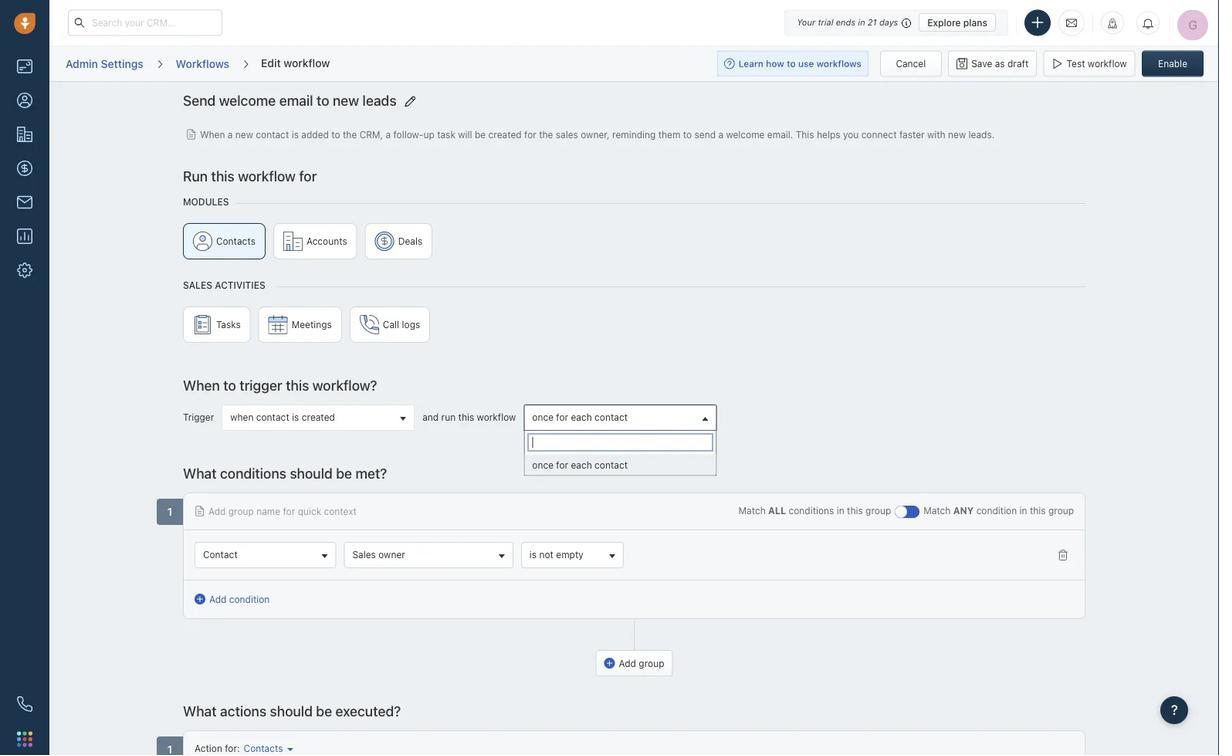 Task type: vqa. For each thing, say whether or not it's contained in the screenshot.
the jaypatelsample@gmail.com link
no



Task type: locate. For each thing, give the bounding box(es) containing it.
for inside once for each contact option
[[557, 460, 569, 470]]

workflow?
[[313, 377, 378, 393]]

for inside once for each contact dropdown button
[[557, 412, 569, 423]]

created inside the when contact is created button
[[302, 412, 335, 423]]

contacts button down actions on the left bottom of the page
[[240, 742, 294, 755]]

match
[[739, 505, 766, 516], [924, 505, 951, 516]]

each up once for each contact option on the bottom
[[571, 412, 592, 423]]

in right the all
[[837, 505, 845, 516]]

should up quick
[[290, 465, 333, 481]]

2 vertical spatial is
[[530, 549, 537, 560]]

add for add group name for quick context
[[209, 506, 226, 516]]

1 vertical spatial once
[[533, 460, 554, 470]]

2 vertical spatial be
[[316, 703, 332, 719]]

1 vertical spatial should
[[270, 703, 313, 719]]

when for when to trigger this workflow?
[[183, 377, 220, 393]]

run
[[442, 412, 456, 423]]

will
[[458, 129, 472, 139]]

condition down contact "button"
[[229, 594, 270, 605]]

is left the "added"
[[292, 129, 299, 139]]

group for modules
[[183, 223, 1086, 267]]

when up trigger
[[183, 377, 220, 393]]

contacts right :
[[244, 743, 283, 754]]

0 vertical spatial add
[[209, 506, 226, 516]]

once for each contact up once for each contact option on the bottom
[[533, 412, 628, 423]]

task
[[437, 129, 456, 139]]

for down once for each contact dropdown button
[[557, 460, 569, 470]]

1 horizontal spatial the
[[539, 129, 553, 139]]

is left not
[[530, 549, 537, 560]]

send
[[695, 129, 716, 139]]

when
[[200, 129, 225, 139], [183, 377, 220, 393]]

contact down once for each contact dropdown button
[[595, 460, 628, 470]]

1 vertical spatial each
[[571, 460, 592, 470]]

when a new contact is added to the crm, a follow-up task will be created for the sales owner, reminding them to send a welcome email. this helps you connect faster with new leads.
[[200, 129, 995, 139]]

contacts button down modules
[[183, 223, 266, 259]]

test
[[1067, 58, 1086, 69]]

2 group from the top
[[183, 306, 1086, 350]]

in right any
[[1020, 505, 1028, 516]]

2 once for each contact from the top
[[533, 460, 628, 470]]

trigger
[[183, 412, 214, 423]]

2 horizontal spatial be
[[475, 129, 486, 139]]

0 vertical spatial when
[[200, 129, 225, 139]]

2 horizontal spatial new
[[949, 129, 967, 139]]

condition
[[977, 505, 1018, 516], [229, 594, 270, 605]]

when down send at the top left of page
[[200, 129, 225, 139]]

trigger
[[240, 377, 283, 393]]

1 horizontal spatial match
[[924, 505, 951, 516]]

1 vertical spatial when
[[183, 377, 220, 393]]

1 horizontal spatial condition
[[977, 505, 1018, 516]]

contact
[[256, 129, 289, 139], [256, 412, 290, 423], [595, 412, 628, 423], [595, 460, 628, 470]]

0 vertical spatial sales
[[183, 280, 212, 290]]

1 match from the left
[[739, 505, 766, 516]]

each down once for each contact dropdown button
[[571, 460, 592, 470]]

match any condition in this group
[[924, 505, 1075, 516]]

sales for sales activities
[[183, 280, 212, 290]]

welcome down edit
[[219, 92, 276, 108]]

add group
[[619, 658, 665, 669]]

0 vertical spatial what
[[183, 465, 217, 481]]

modules
[[183, 196, 229, 207]]

for
[[525, 129, 537, 139], [299, 167, 317, 184], [557, 412, 569, 423], [557, 460, 569, 470], [283, 506, 295, 516], [225, 743, 237, 754]]

each inside dropdown button
[[571, 412, 592, 423]]

the
[[343, 129, 357, 139], [539, 129, 553, 139]]

new left leads
[[333, 92, 359, 108]]

up
[[424, 129, 435, 139]]

you
[[844, 129, 859, 139]]

0 horizontal spatial new
[[235, 129, 253, 139]]

new up "run this workflow for"
[[235, 129, 253, 139]]

2 horizontal spatial in
[[1020, 505, 1028, 516]]

3 a from the left
[[719, 129, 724, 139]]

in for conditions
[[837, 505, 845, 516]]

met?
[[356, 465, 387, 481]]

0 horizontal spatial a
[[228, 129, 233, 139]]

be right will
[[475, 129, 486, 139]]

this
[[211, 167, 235, 184], [286, 377, 309, 393], [459, 412, 474, 423], [848, 505, 863, 516], [1031, 505, 1046, 516]]

0 horizontal spatial in
[[837, 505, 845, 516]]

0 horizontal spatial be
[[316, 703, 332, 719]]

1 the from the left
[[343, 129, 357, 139]]

2 horizontal spatial a
[[719, 129, 724, 139]]

2 vertical spatial add
[[619, 658, 637, 669]]

created right will
[[489, 129, 522, 139]]

actions
[[220, 703, 267, 719]]

accounts button
[[273, 223, 357, 259]]

add inside button
[[619, 658, 637, 669]]

the left crm,
[[343, 129, 357, 139]]

a right crm,
[[386, 129, 391, 139]]

should
[[290, 465, 333, 481], [270, 703, 313, 719]]

when contact is created
[[230, 412, 335, 423]]

group
[[183, 223, 1086, 267], [183, 306, 1086, 350]]

sales inside button
[[353, 549, 376, 560]]

is down 'when to trigger this workflow?'
[[292, 412, 299, 423]]

explore
[[928, 17, 961, 28]]

1 vertical spatial once for each contact
[[533, 460, 628, 470]]

once for each contact list box
[[525, 455, 716, 475]]

each for once for each contact list box
[[571, 460, 592, 470]]

quick
[[298, 506, 322, 516]]

1 vertical spatial is
[[292, 412, 299, 423]]

each inside option
[[571, 460, 592, 470]]

to right email at the top left of the page
[[317, 92, 330, 108]]

contact up once for each contact option on the bottom
[[595, 412, 628, 423]]

new right with
[[949, 129, 967, 139]]

each
[[571, 412, 592, 423], [571, 460, 592, 470]]

1 horizontal spatial in
[[859, 17, 866, 27]]

phone image
[[17, 697, 32, 712]]

0 vertical spatial group
[[183, 223, 1086, 267]]

0 vertical spatial created
[[489, 129, 522, 139]]

context
[[324, 506, 357, 516]]

1 horizontal spatial sales
[[353, 549, 376, 560]]

1 group from the top
[[183, 223, 1086, 267]]

for left quick
[[283, 506, 295, 516]]

0 vertical spatial contacts button
[[183, 223, 266, 259]]

1 vertical spatial sales
[[353, 549, 376, 560]]

once inside dropdown button
[[533, 412, 554, 423]]

call logs button
[[350, 306, 430, 343]]

phone element
[[9, 689, 40, 720]]

1 vertical spatial add
[[209, 594, 227, 605]]

new
[[333, 92, 359, 108], [235, 129, 253, 139], [949, 129, 967, 139]]

0 horizontal spatial sales
[[183, 280, 212, 290]]

welcome left email.
[[726, 129, 765, 139]]

2 each from the top
[[571, 460, 592, 470]]

group containing tasks
[[183, 306, 1086, 350]]

is inside the when contact is created button
[[292, 412, 299, 423]]

1 horizontal spatial a
[[386, 129, 391, 139]]

a right send
[[719, 129, 724, 139]]

0 horizontal spatial created
[[302, 412, 335, 423]]

2 what from the top
[[183, 703, 217, 719]]

group inside button
[[639, 658, 665, 669]]

1 horizontal spatial created
[[489, 129, 522, 139]]

match left any
[[924, 505, 951, 516]]

workflows
[[176, 57, 229, 70]]

should for conditions
[[290, 465, 333, 481]]

1 horizontal spatial conditions
[[789, 505, 835, 516]]

sales activities
[[183, 280, 266, 290]]

1 horizontal spatial be
[[336, 465, 352, 481]]

sales
[[183, 280, 212, 290], [353, 549, 376, 560]]

sales left owner
[[353, 549, 376, 560]]

match all conditions in this group
[[739, 505, 892, 516]]

0 horizontal spatial match
[[739, 505, 766, 516]]

contacts
[[216, 236, 256, 246], [244, 743, 283, 754]]

and
[[423, 412, 439, 423]]

None search field
[[528, 434, 713, 452]]

workflow inside button
[[1088, 58, 1128, 69]]

contact right when at left bottom
[[256, 412, 290, 423]]

0 horizontal spatial the
[[343, 129, 357, 139]]

match for match any condition in this group
[[924, 505, 951, 516]]

contact button
[[195, 542, 336, 568]]

be for executed?
[[316, 703, 332, 719]]

1 vertical spatial conditions
[[789, 505, 835, 516]]

be left met?
[[336, 465, 352, 481]]

add group button
[[596, 650, 673, 676]]

ends
[[836, 17, 856, 27]]

0 vertical spatial conditions
[[220, 465, 287, 481]]

is
[[292, 129, 299, 139], [292, 412, 299, 423], [530, 549, 537, 560]]

2 match from the left
[[924, 505, 951, 516]]

leads.
[[969, 129, 995, 139]]

1 vertical spatial what
[[183, 703, 217, 719]]

1 vertical spatial condition
[[229, 594, 270, 605]]

1 vertical spatial be
[[336, 465, 352, 481]]

what up action
[[183, 703, 217, 719]]

once inside option
[[533, 460, 554, 470]]

2 once from the top
[[533, 460, 554, 470]]

add for add condition
[[209, 594, 227, 605]]

0 vertical spatial welcome
[[219, 92, 276, 108]]

a up "run this workflow for"
[[228, 129, 233, 139]]

0 horizontal spatial welcome
[[219, 92, 276, 108]]

contacts button
[[183, 223, 266, 259], [240, 742, 294, 755]]

0 vertical spatial should
[[290, 465, 333, 481]]

add condition
[[209, 594, 270, 605]]

tasks button
[[183, 306, 251, 343]]

should right actions on the left bottom of the page
[[270, 703, 313, 719]]

each for once for each contact dropdown button
[[571, 412, 592, 423]]

1 once for each contact from the top
[[533, 412, 628, 423]]

once for each contact inside option
[[533, 460, 628, 470]]

1 vertical spatial group
[[183, 306, 1086, 350]]

1 once from the top
[[533, 412, 554, 423]]

1 vertical spatial welcome
[[726, 129, 765, 139]]

once for each contact inside dropdown button
[[533, 412, 628, 423]]

group
[[866, 505, 892, 516], [1049, 505, 1075, 516], [228, 506, 254, 516], [639, 658, 665, 669]]

group for sales activities
[[183, 306, 1086, 350]]

admin settings link
[[65, 52, 144, 76]]

1 vertical spatial created
[[302, 412, 335, 423]]

contact inside once for each contact option
[[595, 460, 628, 470]]

once for each contact down once for each contact dropdown button
[[533, 460, 628, 470]]

conditions right the all
[[789, 505, 835, 516]]

conditions up name
[[220, 465, 287, 481]]

admin settings
[[66, 57, 143, 70]]

the left sales
[[539, 129, 553, 139]]

0 vertical spatial each
[[571, 412, 592, 423]]

1 horizontal spatial new
[[333, 92, 359, 108]]

be left "executed?" on the left of the page
[[316, 703, 332, 719]]

contacts up the activities
[[216, 236, 256, 246]]

1 vertical spatial contacts
[[244, 743, 283, 754]]

crm,
[[360, 129, 383, 139]]

what down trigger
[[183, 465, 217, 481]]

email
[[279, 92, 313, 108]]

2 the from the left
[[539, 129, 553, 139]]

0 vertical spatial once
[[533, 412, 554, 423]]

condition right any
[[977, 505, 1018, 516]]

to left trigger
[[223, 377, 236, 393]]

name
[[257, 506, 281, 516]]

call
[[383, 319, 400, 330]]

add for add group
[[619, 658, 637, 669]]

1 each from the top
[[571, 412, 592, 423]]

for up once for each contact option on the bottom
[[557, 412, 569, 423]]

match left the all
[[739, 505, 766, 516]]

save as draft button
[[949, 51, 1038, 77]]

owner
[[379, 549, 405, 560]]

is not empty button
[[521, 542, 624, 568]]

group containing contacts
[[183, 223, 1086, 267]]

in left 21
[[859, 17, 866, 27]]

enable button
[[1143, 51, 1204, 77]]

in
[[859, 17, 866, 27], [837, 505, 845, 516], [1020, 505, 1028, 516]]

be
[[475, 129, 486, 139], [336, 465, 352, 481], [316, 703, 332, 719]]

1 what from the top
[[183, 465, 217, 481]]

sales left the activities
[[183, 280, 212, 290]]

once for once for each contact list box
[[533, 460, 554, 470]]

0 vertical spatial once for each contact
[[533, 412, 628, 423]]

created down workflow?
[[302, 412, 335, 423]]

to right the "added"
[[332, 129, 340, 139]]



Task type: describe. For each thing, give the bounding box(es) containing it.
should for actions
[[270, 703, 313, 719]]

as
[[996, 58, 1006, 69]]

settings
[[101, 57, 143, 70]]

action
[[195, 743, 222, 754]]

empty
[[556, 549, 584, 560]]

in for ends
[[859, 17, 866, 27]]

contact down send welcome email to new leads
[[256, 129, 289, 139]]

explore plans link
[[919, 13, 997, 32]]

email.
[[768, 129, 794, 139]]

faster
[[900, 129, 925, 139]]

1 horizontal spatial welcome
[[726, 129, 765, 139]]

Search your CRM... text field
[[68, 10, 222, 36]]

sales for sales owner
[[353, 549, 376, 560]]

what conditions should be met?
[[183, 465, 387, 481]]

helps
[[817, 129, 841, 139]]

1 vertical spatial contacts button
[[240, 742, 294, 755]]

when to trigger this workflow?
[[183, 377, 378, 393]]

0 vertical spatial be
[[475, 129, 486, 139]]

meetings
[[292, 319, 332, 330]]

all
[[769, 505, 787, 516]]

run this workflow for
[[183, 167, 317, 184]]

0 horizontal spatial conditions
[[220, 465, 287, 481]]

once for each contact option
[[525, 455, 716, 475]]

admin
[[66, 57, 98, 70]]

executed?
[[336, 703, 401, 719]]

email image
[[1067, 16, 1078, 29]]

call logs
[[383, 319, 420, 330]]

edit workflow
[[261, 56, 330, 69]]

plans
[[964, 17, 988, 28]]

activities
[[215, 280, 266, 290]]

add condition link
[[195, 592, 270, 606]]

sales owner
[[353, 549, 405, 560]]

follow-
[[394, 129, 424, 139]]

once for once for each contact dropdown button
[[533, 412, 554, 423]]

this
[[796, 129, 815, 139]]

send
[[183, 92, 216, 108]]

added
[[302, 129, 329, 139]]

to left send
[[684, 129, 692, 139]]

what for what actions should be executed?
[[183, 703, 217, 719]]

accounts
[[307, 236, 347, 246]]

contact inside once for each contact dropdown button
[[595, 412, 628, 423]]

freshworks switcher image
[[17, 732, 32, 747]]

cancel
[[896, 58, 926, 69]]

deals button
[[365, 223, 433, 259]]

cancel button
[[881, 51, 942, 77]]

your trial ends in 21 days
[[797, 17, 899, 27]]

sales owner button
[[344, 542, 514, 568]]

is inside "is not empty" button
[[530, 549, 537, 560]]

and run this workflow
[[423, 412, 516, 423]]

save
[[972, 58, 993, 69]]

any
[[954, 505, 974, 516]]

save as draft
[[972, 58, 1029, 69]]

0 vertical spatial condition
[[977, 505, 1018, 516]]

contact inside the when contact is created button
[[256, 412, 290, 423]]

what for what conditions should be met?
[[183, 465, 217, 481]]

meetings button
[[259, 306, 342, 343]]

them
[[659, 129, 681, 139]]

action for :
[[195, 743, 240, 754]]

once for each contact for once for each contact list box
[[533, 460, 628, 470]]

for left sales
[[525, 129, 537, 139]]

1 a from the left
[[228, 129, 233, 139]]

for right action
[[225, 743, 237, 754]]

not
[[540, 549, 554, 560]]

deals
[[398, 236, 423, 246]]

tasks
[[216, 319, 241, 330]]

trial
[[818, 17, 834, 27]]

21
[[868, 17, 877, 27]]

with
[[928, 129, 946, 139]]

be for met?
[[336, 465, 352, 481]]

draft
[[1008, 58, 1029, 69]]

connect
[[862, 129, 897, 139]]

reminding
[[613, 129, 656, 139]]

once for each contact button
[[524, 404, 717, 431]]

logs
[[402, 319, 420, 330]]

0 vertical spatial contacts
[[216, 236, 256, 246]]

add group name for quick context
[[209, 506, 357, 516]]

what actions should be executed?
[[183, 703, 401, 719]]

run
[[183, 167, 208, 184]]

explore plans
[[928, 17, 988, 28]]

is not empty
[[530, 549, 584, 560]]

when for when a new contact is added to the crm, a follow-up task will be created for the sales owner, reminding them to send a welcome email. this helps you connect faster with new leads.
[[200, 129, 225, 139]]

edit
[[261, 56, 281, 69]]

workflows link
[[175, 52, 230, 76]]

for down the "added"
[[299, 167, 317, 184]]

2 a from the left
[[386, 129, 391, 139]]

your
[[797, 17, 816, 27]]

test workflow button
[[1044, 51, 1136, 77]]

leads
[[363, 92, 397, 108]]

0 horizontal spatial condition
[[229, 594, 270, 605]]

test workflow
[[1067, 58, 1128, 69]]

sales
[[556, 129, 579, 139]]

match for match all conditions in this group
[[739, 505, 766, 516]]

enable
[[1159, 58, 1188, 69]]

when
[[230, 412, 254, 423]]

0 vertical spatial is
[[292, 129, 299, 139]]

once for each contact for once for each contact dropdown button
[[533, 412, 628, 423]]

when contact is created button
[[222, 404, 415, 431]]

in for condition
[[1020, 505, 1028, 516]]

owner,
[[581, 129, 610, 139]]



